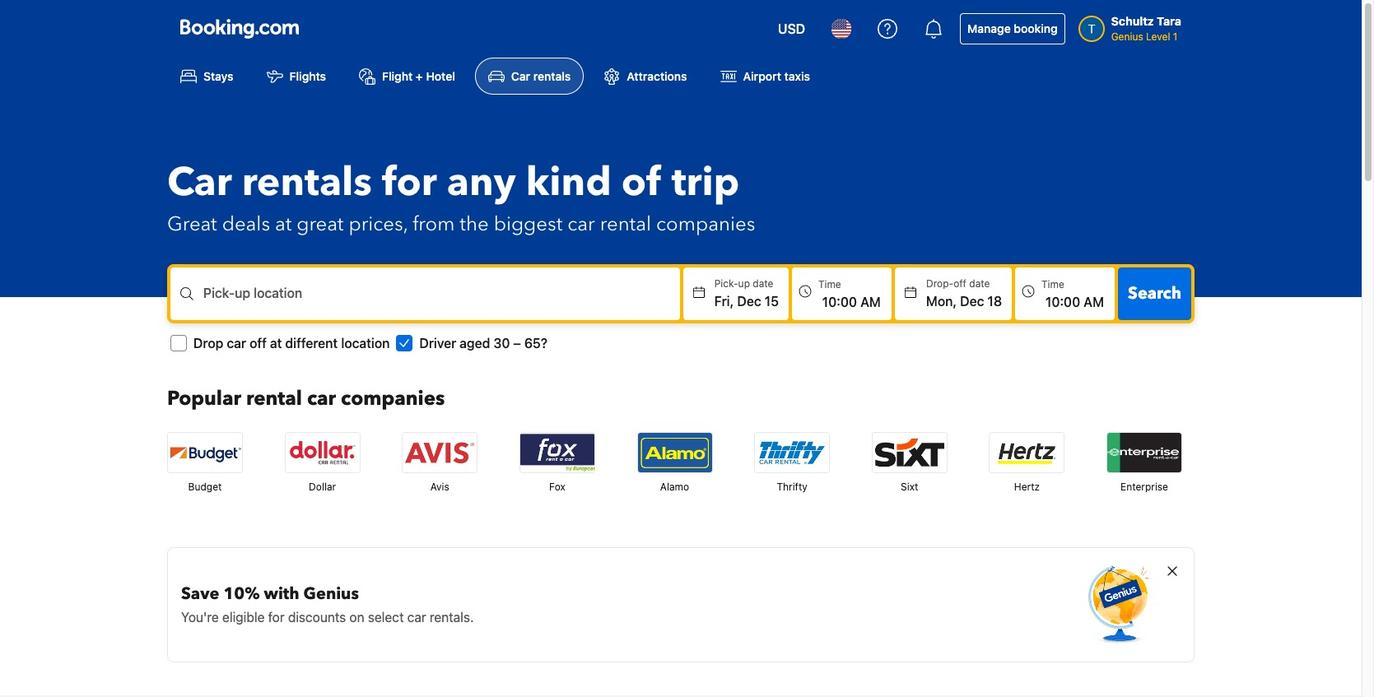 Task type: vqa. For each thing, say whether or not it's contained in the screenshot.
Visit
no



Task type: locate. For each thing, give the bounding box(es) containing it.
pick-
[[714, 278, 738, 290], [203, 286, 235, 301]]

search
[[1128, 283, 1181, 305]]

car
[[567, 211, 595, 238], [227, 336, 246, 351], [307, 386, 336, 413], [407, 610, 426, 625]]

sixt logo image
[[872, 433, 947, 473]]

rentals inside the car rentals for any kind of trip great deals at great prices, from the biggest car rental companies
[[242, 156, 372, 210]]

pick-up location
[[203, 286, 302, 301]]

0 vertical spatial rental
[[600, 211, 651, 238]]

with
[[264, 583, 299, 605]]

usd button
[[768, 9, 815, 49]]

car up great
[[167, 156, 232, 210]]

car up dollar logo
[[307, 386, 336, 413]]

save 10% with genius you're eligible for discounts on select car rentals.
[[181, 583, 474, 625]]

0 horizontal spatial rentals
[[242, 156, 372, 210]]

2 date from the left
[[969, 278, 990, 290]]

0 horizontal spatial dec
[[737, 294, 761, 309]]

sixt
[[901, 481, 918, 493]]

enterprise logo image
[[1107, 433, 1181, 473]]

1 date from the left
[[753, 278, 773, 290]]

0 horizontal spatial car
[[167, 156, 232, 210]]

level
[[1146, 30, 1170, 43]]

pick- for pick-up location
[[203, 286, 235, 301]]

companies down trip
[[656, 211, 755, 238]]

alamo logo image
[[638, 433, 712, 473]]

1 horizontal spatial companies
[[656, 211, 755, 238]]

fox
[[549, 481, 565, 493]]

0 vertical spatial genius
[[1111, 30, 1143, 43]]

booking.com online hotel reservations image
[[180, 19, 299, 39]]

car right hotel
[[511, 69, 530, 83]]

off
[[953, 278, 966, 290], [249, 336, 267, 351]]

date up 18
[[969, 278, 990, 290]]

at inside the car rentals for any kind of trip great deals at great prices, from the biggest car rental companies
[[275, 211, 292, 238]]

any
[[447, 156, 516, 210]]

different
[[285, 336, 338, 351]]

10%
[[223, 583, 260, 605]]

aged
[[460, 336, 490, 351]]

rentals.
[[430, 610, 474, 625]]

car right select
[[407, 610, 426, 625]]

rentals
[[533, 69, 571, 83], [242, 156, 372, 210]]

0 vertical spatial car
[[511, 69, 530, 83]]

flights
[[289, 69, 326, 83]]

car right drop
[[227, 336, 246, 351]]

popular rental car companies
[[167, 386, 445, 413]]

1 horizontal spatial pick-
[[714, 278, 738, 290]]

0 horizontal spatial off
[[249, 336, 267, 351]]

budget logo image
[[168, 433, 242, 473]]

1 dec from the left
[[737, 294, 761, 309]]

0 horizontal spatial up
[[235, 286, 250, 301]]

1 vertical spatial companies
[[341, 386, 445, 413]]

at left great
[[275, 211, 292, 238]]

drop car off at different location
[[193, 336, 390, 351]]

enterprise
[[1120, 481, 1168, 493]]

at
[[275, 211, 292, 238], [270, 336, 282, 351]]

thrifty
[[777, 481, 807, 493]]

car inside the car rentals for any kind of trip great deals at great prices, from the biggest car rental companies
[[167, 156, 232, 210]]

1
[[1173, 30, 1178, 43]]

companies down driver
[[341, 386, 445, 413]]

genius down schultz
[[1111, 30, 1143, 43]]

location up drop car off at different location
[[254, 286, 302, 301]]

drop-off date mon, dec 18
[[926, 278, 1002, 309]]

rental down drop car off at different location
[[246, 386, 302, 413]]

popular
[[167, 386, 241, 413]]

mon,
[[926, 294, 957, 309]]

off up the 'mon,'
[[953, 278, 966, 290]]

schultz tara genius level 1
[[1111, 14, 1181, 43]]

0 vertical spatial off
[[953, 278, 966, 290]]

manage booking
[[967, 21, 1058, 35]]

1 horizontal spatial up
[[738, 278, 750, 290]]

off inside "drop-off date mon, dec 18"
[[953, 278, 966, 290]]

date inside pick-up date fri, dec 15
[[753, 278, 773, 290]]

rentals inside the "car rentals" link
[[533, 69, 571, 83]]

great
[[297, 211, 344, 238]]

date for 18
[[969, 278, 990, 290]]

companies
[[656, 211, 755, 238], [341, 386, 445, 413]]

2 dec from the left
[[960, 294, 984, 309]]

avis logo image
[[403, 433, 477, 473]]

1 horizontal spatial genius
[[1111, 30, 1143, 43]]

fox logo image
[[520, 433, 594, 473]]

0 vertical spatial at
[[275, 211, 292, 238]]

eligible
[[222, 610, 265, 625]]

genius up discounts
[[303, 583, 359, 605]]

manage booking link
[[960, 13, 1065, 44]]

prices,
[[349, 211, 408, 238]]

of
[[621, 156, 662, 210]]

pick- inside pick-up date fri, dec 15
[[714, 278, 738, 290]]

up inside pick-up date fri, dec 15
[[738, 278, 750, 290]]

dec left '15'
[[737, 294, 761, 309]]

car inside the car rentals for any kind of trip great deals at great prices, from the biggest car rental companies
[[567, 211, 595, 238]]

at left different
[[270, 336, 282, 351]]

car
[[511, 69, 530, 83], [167, 156, 232, 210]]

biggest
[[494, 211, 563, 238]]

pick- up drop
[[203, 286, 235, 301]]

from
[[413, 211, 455, 238]]

rental down the of
[[600, 211, 651, 238]]

0 horizontal spatial for
[[268, 610, 285, 625]]

dec inside "drop-off date mon, dec 18"
[[960, 294, 984, 309]]

car inside save 10% with genius you're eligible for discounts on select car rentals.
[[407, 610, 426, 625]]

car for car rentals for any kind of trip great deals at great prices, from the biggest car rental companies
[[167, 156, 232, 210]]

save
[[181, 583, 219, 605]]

off right drop
[[249, 336, 267, 351]]

0 horizontal spatial date
[[753, 278, 773, 290]]

1 horizontal spatial date
[[969, 278, 990, 290]]

up
[[738, 278, 750, 290], [235, 286, 250, 301]]

usd
[[778, 21, 805, 36]]

dec
[[737, 294, 761, 309], [960, 294, 984, 309]]

1 horizontal spatial rental
[[600, 211, 651, 238]]

you're
[[181, 610, 219, 625]]

genius inside save 10% with genius you're eligible for discounts on select car rentals.
[[303, 583, 359, 605]]

pick- up 'fri,'
[[714, 278, 738, 290]]

1 vertical spatial genius
[[303, 583, 359, 605]]

for down with at the left bottom of page
[[268, 610, 285, 625]]

0 horizontal spatial companies
[[341, 386, 445, 413]]

location
[[254, 286, 302, 301], [341, 336, 390, 351]]

car rentals link
[[475, 58, 584, 95]]

date inside "drop-off date mon, dec 18"
[[969, 278, 990, 290]]

+
[[416, 69, 423, 83]]

rentals for car rentals for any kind of trip great deals at great prices, from the biggest car rental companies
[[242, 156, 372, 210]]

0 horizontal spatial location
[[254, 286, 302, 301]]

for up from
[[382, 156, 437, 210]]

date up '15'
[[753, 278, 773, 290]]

search button
[[1118, 268, 1191, 320]]

1 horizontal spatial off
[[953, 278, 966, 290]]

hotel
[[426, 69, 455, 83]]

hertz logo image
[[990, 433, 1064, 473]]

1 horizontal spatial dec
[[960, 294, 984, 309]]

thrifty logo image
[[755, 433, 829, 473]]

location right different
[[341, 336, 390, 351]]

1 vertical spatial for
[[268, 610, 285, 625]]

dollar
[[309, 481, 336, 493]]

1 horizontal spatial for
[[382, 156, 437, 210]]

0 vertical spatial location
[[254, 286, 302, 301]]

0 horizontal spatial pick-
[[203, 286, 235, 301]]

for
[[382, 156, 437, 210], [268, 610, 285, 625]]

15
[[765, 294, 779, 309]]

flight + hotel link
[[346, 58, 468, 95]]

1 vertical spatial at
[[270, 336, 282, 351]]

0 vertical spatial companies
[[656, 211, 755, 238]]

1 vertical spatial off
[[249, 336, 267, 351]]

discounts
[[288, 610, 346, 625]]

flight + hotel
[[382, 69, 455, 83]]

1 vertical spatial location
[[341, 336, 390, 351]]

0 vertical spatial rentals
[[533, 69, 571, 83]]

dec left 18
[[960, 294, 984, 309]]

date
[[753, 278, 773, 290], [969, 278, 990, 290]]

0 vertical spatial for
[[382, 156, 437, 210]]

1 horizontal spatial location
[[341, 336, 390, 351]]

0 horizontal spatial genius
[[303, 583, 359, 605]]

car down kind
[[567, 211, 595, 238]]

dollar logo image
[[285, 433, 359, 473]]

stays
[[203, 69, 233, 83]]

dec inside pick-up date fri, dec 15
[[737, 294, 761, 309]]

1 vertical spatial car
[[167, 156, 232, 210]]

1 horizontal spatial rentals
[[533, 69, 571, 83]]

1 vertical spatial rentals
[[242, 156, 372, 210]]

0 horizontal spatial rental
[[246, 386, 302, 413]]

rental
[[600, 211, 651, 238], [246, 386, 302, 413]]

genius
[[1111, 30, 1143, 43], [303, 583, 359, 605]]

schultz
[[1111, 14, 1154, 28]]

1 horizontal spatial car
[[511, 69, 530, 83]]



Task type: describe. For each thing, give the bounding box(es) containing it.
dec for 18
[[960, 294, 984, 309]]

30
[[493, 336, 510, 351]]

on
[[349, 610, 364, 625]]

airport taxis link
[[707, 58, 823, 95]]

drop
[[193, 336, 223, 351]]

deals
[[222, 211, 270, 238]]

avis
[[430, 481, 449, 493]]

pick- for pick-up date fri, dec 15
[[714, 278, 738, 290]]

rental inside the car rentals for any kind of trip great deals at great prices, from the biggest car rental companies
[[600, 211, 651, 238]]

companies inside the car rentals for any kind of trip great deals at great prices, from the biggest car rental companies
[[656, 211, 755, 238]]

select
[[368, 610, 404, 625]]

driver aged 30 – 65?
[[419, 336, 547, 351]]

car rentals for any kind of trip great deals at great prices, from the biggest car rental companies
[[167, 156, 755, 238]]

flights link
[[253, 58, 339, 95]]

manage
[[967, 21, 1011, 35]]

trip
[[672, 156, 740, 210]]

for inside save 10% with genius you're eligible for discounts on select car rentals.
[[268, 610, 285, 625]]

alamo
[[660, 481, 689, 493]]

great
[[167, 211, 217, 238]]

car rentals
[[511, 69, 571, 83]]

1 vertical spatial rental
[[246, 386, 302, 413]]

fri,
[[714, 294, 734, 309]]

budget
[[188, 481, 222, 493]]

taxis
[[784, 69, 810, 83]]

airport taxis
[[743, 69, 810, 83]]

booking
[[1014, 21, 1058, 35]]

hertz
[[1014, 481, 1040, 493]]

rentals for car rentals
[[533, 69, 571, 83]]

date for 15
[[753, 278, 773, 290]]

18
[[987, 294, 1002, 309]]

genius inside schultz tara genius level 1
[[1111, 30, 1143, 43]]

up for date
[[738, 278, 750, 290]]

driver
[[419, 336, 456, 351]]

65?
[[524, 336, 547, 351]]

kind
[[526, 156, 611, 210]]

pick-up date fri, dec 15
[[714, 278, 779, 309]]

drop-
[[926, 278, 953, 290]]

tara
[[1157, 14, 1181, 28]]

attractions
[[627, 69, 687, 83]]

Pick-up location field
[[203, 294, 680, 314]]

–
[[513, 336, 521, 351]]

airport
[[743, 69, 781, 83]]

attractions link
[[591, 58, 700, 95]]

the
[[460, 211, 489, 238]]

dec for 15
[[737, 294, 761, 309]]

up for location
[[235, 286, 250, 301]]

for inside the car rentals for any kind of trip great deals at great prices, from the biggest car rental companies
[[382, 156, 437, 210]]

flight
[[382, 69, 413, 83]]

stays link
[[167, 58, 247, 95]]

car for car rentals
[[511, 69, 530, 83]]



